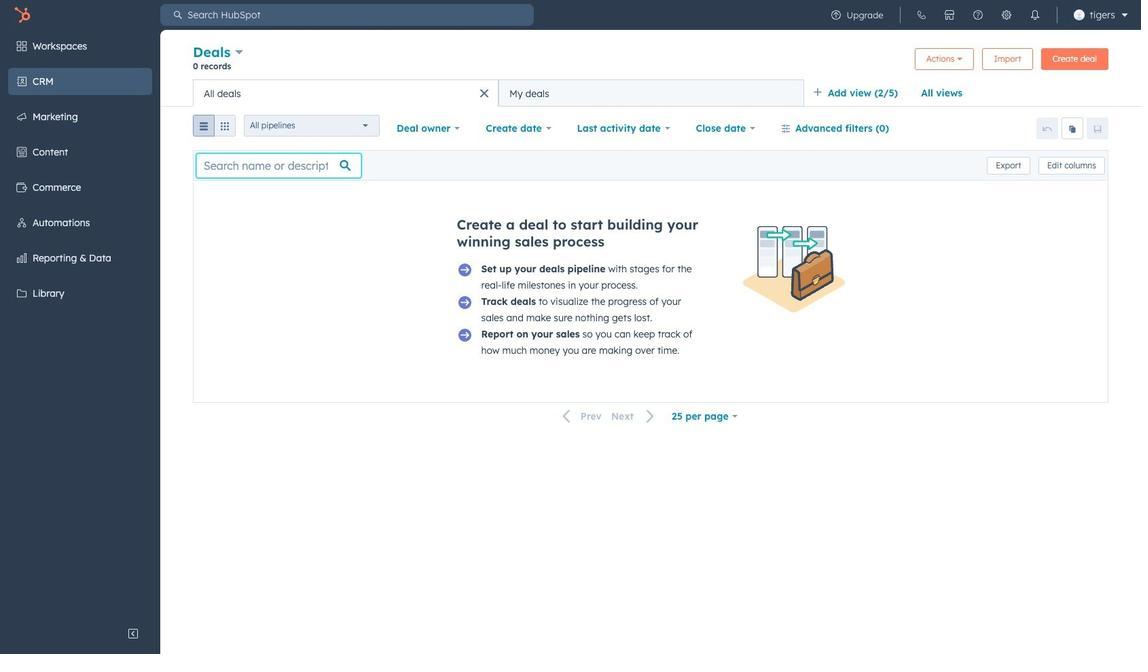 Task type: vqa. For each thing, say whether or not it's contained in the screenshot.
'howard n/a' image
yes



Task type: locate. For each thing, give the bounding box(es) containing it.
banner
[[193, 42, 1109, 80]]

pagination navigation
[[555, 408, 663, 426]]

help image
[[973, 10, 984, 20]]

group
[[193, 115, 236, 142]]

menu
[[822, 0, 1134, 30], [0, 30, 160, 620]]

notifications image
[[1030, 10, 1041, 20]]

howard n/a image
[[1074, 10, 1085, 20]]

Search HubSpot search field
[[182, 4, 534, 26]]



Task type: describe. For each thing, give the bounding box(es) containing it.
0 horizontal spatial menu
[[0, 30, 160, 620]]

1 horizontal spatial menu
[[822, 0, 1134, 30]]

settings image
[[1001, 10, 1012, 20]]

marketplaces image
[[944, 10, 955, 20]]

Search name or description search field
[[196, 153, 362, 178]]



